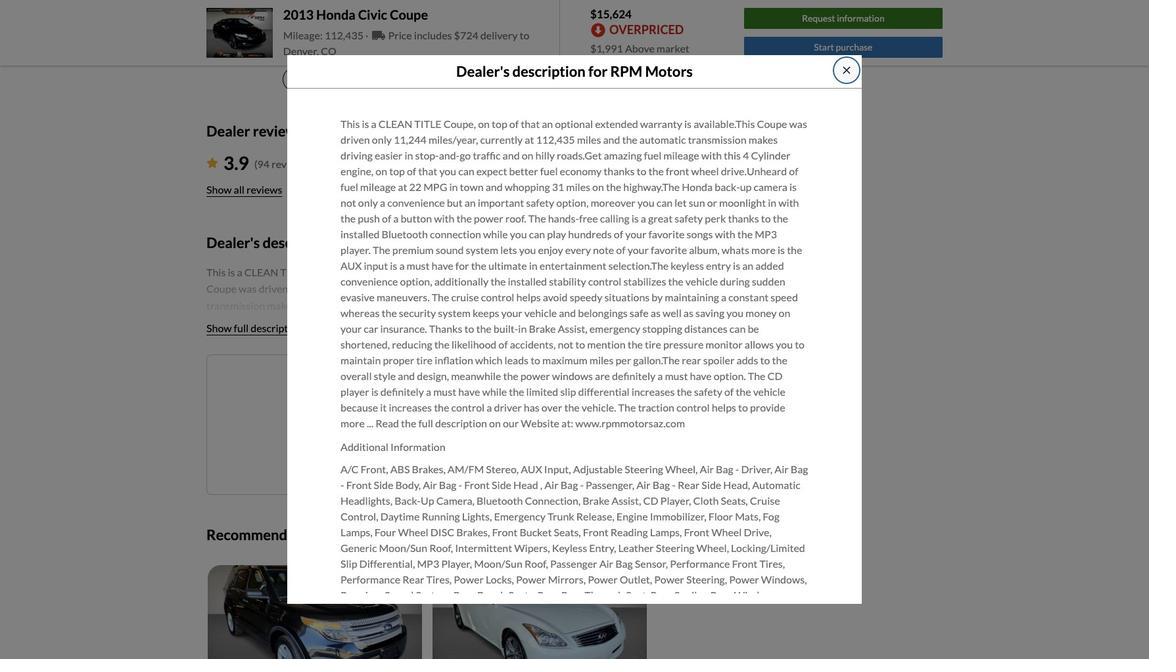 Task type: locate. For each thing, give the bounding box(es) containing it.
all down trip
[[688, 637, 699, 650]]

1 horizontal spatial roof,
[[525, 558, 548, 571]]

·
[[366, 29, 368, 41]]

0 vertical spatial additional
[[341, 441, 388, 454]]

0 horizontal spatial an
[[465, 197, 476, 209]]

0 horizontal spatial assist,
[[558, 323, 587, 335]]

privacy
[[440, 458, 466, 468]]

1 horizontal spatial vehicle
[[686, 276, 718, 288]]

coupe up price at the top left
[[390, 7, 428, 22]]

player,
[[660, 495, 691, 508], [441, 558, 472, 571]]

2 vertical spatial our
[[768, 637, 784, 650]]

wheel down daytime
[[398, 527, 428, 539]]

on up moreover
[[592, 181, 604, 193]]

0 vertical spatial for
[[588, 62, 608, 80]]

control, down the headlights,
[[341, 511, 378, 523]]

gallon.the
[[633, 354, 680, 367]]

2 horizontal spatial seats,
[[721, 495, 748, 508]]

seats, up security
[[508, 590, 535, 602]]

with down the but
[[434, 212, 455, 225]]

but
[[447, 197, 463, 209]]

while up lets
[[483, 228, 508, 241]]

reviews up 3.9 (94 reviews)
[[253, 122, 303, 140]]

sensor,
[[635, 558, 668, 571]]

0 horizontal spatial dealer's
[[206, 234, 260, 252]]

accidents,
[[510, 339, 556, 351]]

1 vertical spatial aux
[[521, 464, 542, 476]]

mention
[[587, 339, 626, 351]]

drive,
[[744, 527, 772, 539]]

bag up automatic at bottom right
[[791, 464, 808, 476]]

1 vertical spatial assist,
[[612, 495, 641, 508]]

email me
[[483, 421, 525, 434]]

1 vertical spatial reviews
[[247, 184, 282, 196]]

1 show from the top
[[206, 184, 232, 196]]

cd inside this is a clean title coupe, on top of that an optional extended warranty is available.this coupe was driven only 11,244 miles/year, currently at 112,435 miles and the automatic transmission makes driving easier in stop-and-go traffic and on hilly roads.get amazing fuel mileage with this 4 cylinder engine, on top of that you can expect better fuel economy thanks to the front wheel drive.unheard of fuel mileage at 22 mpg in town and whopping 31 miles on the highway.the honda back-up camera is not only a convenience but an important safety option, moreover you can let sun or moonlight in with the push of a button with the power roof. the hands-free calling is a great safety perk thanks to the installed bluetooth connection while you can play hundreds of your favorite songs with the mp3 player. the premium sound system lets you enjoy every note of your favorite album, whats more is the aux input is a must have for the ultimate in entertainment selection.the keyless entry is an added convenience option, additionally the installed stability control stabilizes the vehicle during sudden evasive maneuvers. the cruise control helps avoid speedy situations by maintaining a constant speed whereas the security system keeps your vehicle and belongings safe as well as saving you money on your car insurance. thanks to the built-in brake assist, emergency stopping distances can be shortened, reducing the likelihood of accidents, not to mention the tire pressure monitor allows you to maintain proper tire inflation which leads to maximum miles per gallon.the rear spoiler adds to the overall style and design, meanwhile the power windows are definitely a must have option. the cd player is definitely a must have while the limited slip differential increases the safety of the vehicle because it increases the control a driver has over the vehicle. the traction control helps to provide more ... read the full description on our website at: www.rpmmotorsaz.com
[[768, 370, 783, 383]]

me for email
[[511, 421, 525, 434]]

assist, inside a/c front, abs brakes, am/fm stereo, aux input, adjustable steering wheel, air bag - driver, air bag - front side body, air bag - front side head , air bag - passenger, air bag - rear side head, automatic headlights, back-up camera, bluetooth connection, brake assist, cd player, cloth seats, cruise control, daytime running lights, emergency trunk release, engine immobilizer, floor mats, fog lamps, four wheel disc brakes, front bucket seats, front reading lamps, front wheel drive, generic moon/sun roof, intermittent wipers, keyless entry, leather steering wheel, locking/limited slip differential, mp3 player, moon/sun roof, passenger air bag sensor, performance front tires, performance rear tires, power locks, power mirrors, power outlet, power steering, power windows, premium sound system, rear bench seats, rear pass-through seat, rear spoiler, rear window defogger, remote trunk release, security alarm system, stability control, steering wheel audio controls, temporary spare tire, tire pressure monitor, traction control, trip computer, vanity driver mirror, vanity passenger mirror, variable speed intermittent wipers... view all the options on our website at: www.rpmmotorsaz.com
[[612, 495, 641, 508]]

additional information inside dealer's description for rpm motors dialog
[[341, 441, 445, 454]]

makes
[[749, 134, 778, 146]]

2 vertical spatial this
[[340, 527, 364, 544]]

and right policy
[[490, 458, 502, 468]]

assist, up the maximum
[[558, 323, 587, 335]]

to inside price includes $724 delivery to denver, co
[[520, 29, 529, 41]]

1 vertical spatial brakes,
[[456, 527, 490, 539]]

front
[[666, 165, 689, 178]]

the up the per
[[628, 339, 643, 351]]

maintaining
[[665, 291, 719, 304]]

1 horizontal spatial brakes,
[[456, 527, 490, 539]]

player.
[[341, 244, 371, 256]]

az
[[411, 1, 425, 13]]

dealer
[[367, 527, 408, 544]]

2 vertical spatial vehicle
[[753, 386, 786, 398]]

control, up trip
[[643, 606, 681, 618]]

remote
[[387, 606, 424, 618]]

you right 'allows'
[[776, 339, 793, 351]]

2 vertical spatial must
[[433, 386, 456, 398]]

0 horizontal spatial at:
[[381, 653, 393, 660]]

motors
[[645, 62, 693, 80]]

cd inside a/c front, abs brakes, am/fm stereo, aux input, adjustable steering wheel, air bag - driver, air bag - front side body, air bag - front side head , air bag - passenger, air bag - rear side head, automatic headlights, back-up camera, bluetooth connection, brake assist, cd player, cloth seats, cruise control, daytime running lights, emergency trunk release, engine immobilizer, floor mats, fog lamps, four wheel disc brakes, front bucket seats, front reading lamps, front wheel drive, generic moon/sun roof, intermittent wipers, keyless entry, leather steering wheel, locking/limited slip differential, mp3 player, moon/sun roof, passenger air bag sensor, performance front tires, performance rear tires, power locks, power mirrors, power outlet, power steering, power windows, premium sound system, rear bench seats, rear pass-through seat, rear spoiler, rear window defogger, remote trunk release, security alarm system, stability control, steering wheel audio controls, temporary spare tire, tire pressure monitor, traction control, trip computer, vanity driver mirror, vanity passenger mirror, variable speed intermittent wipers... view all the options on our website at: www.rpmmotorsaz.com
[[643, 495, 658, 508]]

1 horizontal spatial www.rpmmotorsaz.com
[[575, 418, 685, 430]]

1 horizontal spatial aux
[[521, 464, 542, 476]]

passenger down "spare" on the left of page
[[407, 637, 454, 650]]

0 horizontal spatial player,
[[441, 558, 472, 571]]

mp3 up added
[[755, 228, 777, 241]]

not up the maximum
[[558, 339, 573, 351]]

website inside a/c front, abs brakes, am/fm stereo, aux input, adjustable steering wheel, air bag - driver, air bag - front side body, air bag - front side head , air bag - passenger, air bag - rear side head, automatic headlights, back-up camera, bluetooth connection, brake assist, cd player, cloth seats, cruise control, daytime running lights, emergency trunk release, engine immobilizer, floor mats, fog lamps, four wheel disc brakes, front bucket seats, front reading lamps, front wheel drive, generic moon/sun roof, intermittent wipers, keyless entry, leather steering wheel, locking/limited slip differential, mp3 player, moon/sun roof, passenger air bag sensor, performance front tires, performance rear tires, power locks, power mirrors, power outlet, power steering, power windows, premium sound system, rear bench seats, rear pass-through seat, rear spoiler, rear window defogger, remote trunk release, security alarm system, stability control, steering wheel audio controls, temporary spare tire, tire pressure monitor, traction control, trip computer, vanity driver mirror, vanity passenger mirror, variable speed intermittent wipers... view all the options on our website at: www.rpmmotorsaz.com
[[341, 653, 379, 660]]

show
[[206, 184, 232, 196], [206, 322, 232, 334]]

fuel down automatic
[[644, 149, 661, 162]]

1 horizontal spatial helps
[[712, 402, 736, 414]]

dealer for dealer website
[[283, 40, 314, 52]]

only up push
[[358, 197, 378, 209]]

the right read
[[401, 418, 416, 430]]

immobilizer,
[[650, 511, 706, 523]]

tires, down 'disc'
[[426, 574, 452, 586]]

can
[[458, 165, 474, 178], [657, 197, 673, 209], [529, 228, 545, 241], [730, 323, 746, 335]]

mileage up front
[[663, 149, 699, 162]]

important
[[478, 197, 524, 209]]

additional information for this is a clean title coupe, on top of that an optional extended warranty is available.this coupe was driven only 11,244 miles/year, currently at 112,435 miles and the automatic transmission makes driving easier in stop-and-go traffic and on hilly roads.get amazing fuel mileage with this 4 cylinder engine, on top of that you can expect better fuel economy thanks to the front wheel drive.unheard of fuel mileage at 22 mpg in town and whopping 31 miles on the highway.the honda back-up camera is not only a convenience but an important safety option, moreover you can let sun or moonlight in with the push of a button with the power roof. the hands-free calling is a great safety perk thanks to the installed bluetooth connection while you can play hundreds of your favorite songs with the mp3 player. the premium sound system lets you enjoy every note of your favorite album, whats more is the aux input is a must have for the ultimate in entertainment selection.the keyless entry is an added convenience option, additionally the installed stability control stabilizes the vehicle during sudden evasive maneuvers. the cruise control helps avoid speedy situations by maintaining a constant speed whereas the security system keeps your vehicle and belongings safe as well as saving you money on your car insurance. thanks to the built-in brake assist, emergency stopping distances can be shortened, reducing the likelihood of accidents, not to mention the tire pressure monitor allows you to maintain proper tire inflation which leads to maximum miles per gallon.the rear spoiler adds to the overall style and design, meanwhile the power windows are definitely a must have option. the cd player is definitely a must have while the limited slip differential increases the safety of the vehicle because it increases the control a driver has over the vehicle. the traction control helps to provide more ... read the full description on our website at: www.rpmmotorsaz.com
[[341, 441, 445, 454]]

email me button
[[475, 413, 533, 442]]

the right the roof.
[[528, 212, 546, 225]]

you down 'and-'
[[439, 165, 456, 178]]

is down style on the left bottom of page
[[371, 386, 378, 398]]

likelihood
[[452, 339, 496, 351]]

security
[[399, 307, 436, 320]]

front down am/fm
[[464, 479, 490, 492]]

3 power from the left
[[588, 574, 618, 586]]

1 vertical spatial only
[[358, 197, 378, 209]]

1 vertical spatial website
[[341, 653, 379, 660]]

- down adjustable
[[580, 479, 584, 492]]

1 horizontal spatial all
[[688, 637, 699, 650]]

wheel, up the steering, at the right
[[697, 542, 729, 555]]

all inside show all reviews button
[[234, 184, 244, 196]]

premium
[[341, 590, 383, 602]]

from
[[306, 527, 337, 544]]

website
[[521, 418, 559, 430], [341, 653, 379, 660]]

1 horizontal spatial mileage
[[663, 149, 699, 162]]

additional information for dealer's description
[[206, 636, 311, 649]]

view down trip
[[662, 637, 686, 650]]

1 vertical spatial cd
[[643, 495, 658, 508]]

clicking
[[315, 458, 341, 468]]

me for notify
[[373, 378, 387, 390]]

situations
[[604, 291, 650, 304]]

0 horizontal spatial our
[[426, 458, 438, 468]]

roof.
[[505, 212, 526, 225]]

seats, down "head,"
[[721, 495, 748, 508]]

safety down option.
[[694, 386, 722, 398]]

1 horizontal spatial side
[[492, 479, 511, 492]]

0 horizontal spatial not
[[341, 197, 356, 209]]

1 vertical spatial performance
[[341, 574, 400, 586]]

at: down temporary
[[381, 653, 393, 660]]

windows
[[552, 370, 593, 383]]

me up it
[[373, 378, 387, 390]]

fog
[[763, 511, 780, 523]]

0 horizontal spatial information
[[256, 636, 311, 649]]

stopping
[[642, 323, 682, 335]]

1 horizontal spatial full
[[418, 418, 433, 430]]

0 horizontal spatial installed
[[341, 228, 380, 241]]

the
[[622, 134, 637, 146], [648, 165, 664, 178], [606, 181, 621, 193], [341, 212, 356, 225], [457, 212, 472, 225], [773, 212, 788, 225], [737, 228, 753, 241], [787, 244, 802, 256], [471, 260, 486, 272], [491, 276, 506, 288], [668, 276, 683, 288], [382, 307, 397, 320], [476, 323, 492, 335], [434, 339, 450, 351], [628, 339, 643, 351], [772, 354, 787, 367], [503, 370, 518, 383], [509, 386, 524, 398], [677, 386, 692, 398], [736, 386, 751, 398], [434, 402, 449, 414], [564, 402, 580, 414], [401, 418, 416, 430], [701, 637, 716, 650]]

0 horizontal spatial lamps,
[[341, 527, 372, 539]]

have down rear
[[690, 370, 712, 383]]

bucket
[[520, 527, 552, 539]]

design,
[[417, 370, 449, 383]]

safety down whopping
[[526, 197, 554, 209]]

2 vertical spatial control,
[[633, 621, 671, 634]]

1 horizontal spatial performance
[[670, 558, 730, 571]]

can down go
[[458, 165, 474, 178]]

top down easier
[[389, 165, 405, 178]]

body,
[[395, 479, 421, 492]]

1 horizontal spatial additional information
[[341, 441, 445, 454]]

rear
[[678, 479, 700, 492], [402, 574, 424, 586], [453, 590, 475, 602], [537, 590, 559, 602], [650, 590, 672, 602], [710, 590, 732, 602]]

optional
[[555, 118, 593, 130]]

not down engine,
[[341, 197, 356, 209]]

stability
[[549, 276, 586, 288]]

controls,
[[341, 621, 383, 634]]

0 vertical spatial top
[[492, 118, 507, 130]]

hilly
[[535, 149, 555, 162]]

0 vertical spatial me
[[373, 378, 387, 390]]

11,244
[[394, 134, 427, 146]]

view down 2850
[[283, 20, 306, 33]]

phoenix,
[[370, 1, 409, 13]]

shortened,
[[341, 339, 390, 351]]

clean
[[378, 118, 412, 130]]

description
[[512, 62, 586, 80], [263, 234, 336, 252], [251, 322, 302, 334], [435, 418, 487, 430]]

1 horizontal spatial our
[[503, 418, 519, 430]]

power down "important"
[[474, 212, 503, 225]]

can left 'play'
[[529, 228, 545, 241]]

steering down the spoiler,
[[683, 606, 721, 618]]

assist,
[[558, 323, 587, 335], [612, 495, 641, 508]]

scroll left image
[[596, 531, 601, 543]]

1 horizontal spatial at:
[[561, 418, 573, 430]]

vanity down audio
[[744, 621, 774, 634]]

extended
[[595, 118, 638, 130]]

mp3 down 'disc'
[[417, 558, 439, 571]]

the up highway.the
[[648, 165, 664, 178]]

2 show from the top
[[206, 322, 232, 334]]

information for dealer's description
[[256, 636, 311, 649]]

0 vertical spatial tires,
[[760, 558, 785, 571]]

and down the extended
[[603, 134, 620, 146]]

2015 ford explorer image
[[208, 566, 422, 660]]

are
[[595, 370, 610, 383]]

increases up traction
[[632, 386, 675, 398]]

sudden
[[752, 276, 785, 288]]

on inside a/c front, abs brakes, am/fm stereo, aux input, adjustable steering wheel, air bag - driver, air bag - front side body, air bag - front side head , air bag - passenger, air bag - rear side head, automatic headlights, back-up camera, bluetooth connection, brake assist, cd player, cloth seats, cruise control, daytime running lights, emergency trunk release, engine immobilizer, floor mats, fog lamps, four wheel disc brakes, front bucket seats, front reading lamps, front wheel drive, generic moon/sun roof, intermittent wipers, keyless entry, leather steering wheel, locking/limited slip differential, mp3 player, moon/sun roof, passenger air bag sensor, performance front tires, performance rear tires, power locks, power mirrors, power outlet, power steering, power windows, premium sound system, rear bench seats, rear pass-through seat, rear spoiler, rear window defogger, remote trunk release, security alarm system, stability control, steering wheel audio controls, temporary spare tire, tire pressure monitor, traction control, trip computer, vanity driver mirror, vanity passenger mirror, variable speed intermittent wipers... view all the options on our website at: www.rpmmotorsaz.com
[[755, 637, 766, 650]]

1 vertical spatial dealer's
[[206, 234, 260, 252]]

bluetooth up emergency
[[477, 495, 523, 508]]

denver,
[[283, 45, 319, 57]]

2 lamps, from the left
[[650, 527, 682, 539]]

fuel down engine,
[[341, 181, 358, 193]]

reviews)
[[272, 158, 311, 170]]

1 vertical spatial additional
[[206, 636, 254, 649]]

differential
[[578, 386, 630, 398]]

bluetooth inside this is a clean title coupe, on top of that an optional extended warranty is available.this coupe was driven only 11,244 miles/year, currently at 112,435 miles and the automatic transmission makes driving easier in stop-and-go traffic and on hilly roads.get amazing fuel mileage with this 4 cylinder engine, on top of that you can expect better fuel economy thanks to the front wheel drive.unheard of fuel mileage at 22 mpg in town and whopping 31 miles on the highway.the honda back-up camera is not only a convenience but an important safety option, moreover you can let sun or moonlight in with the push of a button with the power roof. the hands-free calling is a great safety perk thanks to the installed bluetooth connection while you can play hundreds of your favorite songs with the mp3 player. the premium sound system lets you enjoy every note of your favorite album, whats more is the aux input is a must have for the ultimate in entertainment selection.the keyless entry is an added convenience option, additionally the installed stability control stabilizes the vehicle during sudden evasive maneuvers. the cruise control helps avoid speedy situations by maintaining a constant speed whereas the security system keeps your vehicle and belongings safe as well as saving you money on your car insurance. thanks to the built-in brake assist, emergency stopping distances can be shortened, reducing the likelihood of accidents, not to mention the tire pressure monitor allows you to maintain proper tire inflation which leads to maximum miles per gallon.the rear spoiler adds to the overall style and design, meanwhile the power windows are definitely a must have option. the cd player is definitely a must have while the limited slip differential increases the safety of the vehicle because it increases the control a driver has over the vehicle. the traction control helps to provide more ... read the full description on our website at: www.rpmmotorsaz.com
[[382, 228, 428, 241]]

tire up design,
[[416, 354, 433, 367]]

2 vertical spatial seats,
[[508, 590, 535, 602]]

brake inside this is a clean title coupe, on top of that an optional extended warranty is available.this coupe was driven only 11,244 miles/year, currently at 112,435 miles and the automatic transmission makes driving easier in stop-and-go traffic and on hilly roads.get amazing fuel mileage with this 4 cylinder engine, on top of that you can expect better fuel economy thanks to the front wheel drive.unheard of fuel mileage at 22 mpg in town and whopping 31 miles on the highway.the honda back-up camera is not only a convenience but an important safety option, moreover you can let sun or moonlight in with the push of a button with the power roof. the hands-free calling is a great safety perk thanks to the installed bluetooth connection while you can play hundreds of your favorite songs with the mp3 player. the premium sound system lets you enjoy every note of your favorite album, whats more is the aux input is a must have for the ultimate in entertainment selection.the keyless entry is an added convenience option, additionally the installed stability control stabilizes the vehicle during sudden evasive maneuvers. the cruise control helps avoid speedy situations by maintaining a constant speed whereas the security system keeps your vehicle and belongings safe as well as saving you money on your car insurance. thanks to the built-in brake assist, emergency stopping distances can be shortened, reducing the likelihood of accidents, not to mention the tire pressure monitor allows you to maintain proper tire inflation which leads to maximum miles per gallon.the rear spoiler adds to the overall style and design, meanwhile the power windows are definitely a must have option. the cd player is definitely a must have while the limited slip differential increases the safety of the vehicle because it increases the control a driver has over the vehicle. the traction control helps to provide more ... read the full description on our website at: www.rpmmotorsaz.com
[[529, 323, 556, 335]]

at: down over
[[561, 418, 573, 430]]

traction
[[638, 402, 674, 414]]

0 horizontal spatial passenger
[[407, 637, 454, 650]]

information
[[390, 441, 445, 454], [256, 636, 311, 649]]

a left button
[[393, 212, 399, 225]]

only
[[372, 134, 392, 146], [358, 197, 378, 209]]

bluetooth inside a/c front, abs brakes, am/fm stereo, aux input, adjustable steering wheel, air bag - driver, air bag - front side body, air bag - front side head , air bag - passenger, air bag - rear side head, automatic headlights, back-up camera, bluetooth connection, brake assist, cd player, cloth seats, cruise control, daytime running lights, emergency trunk release, engine immobilizer, floor mats, fog lamps, four wheel disc brakes, front bucket seats, front reading lamps, front wheel drive, generic moon/sun roof, intermittent wipers, keyless entry, leather steering wheel, locking/limited slip differential, mp3 player, moon/sun roof, passenger air bag sensor, performance front tires, performance rear tires, power locks, power mirrors, power outlet, power steering, power windows, premium sound system, rear bench seats, rear pass-through seat, rear spoiler, rear window defogger, remote trunk release, security alarm system, stability control, steering wheel audio controls, temporary spare tire, tire pressure monitor, traction control, trip computer, vanity driver mirror, vanity passenger mirror, variable speed intermittent wipers... view all the options on our website at: www.rpmmotorsaz.com
[[477, 495, 523, 508]]

1 power from the left
[[454, 574, 484, 586]]

me inside button
[[511, 421, 525, 434]]

0 horizontal spatial mp3
[[417, 558, 439, 571]]

0 horizontal spatial release,
[[454, 606, 493, 618]]

0 vertical spatial honda
[[316, 7, 355, 22]]

through
[[585, 590, 624, 602]]

"email
[[343, 458, 365, 468]]

you down 'constant' on the top right
[[727, 307, 743, 320]]

vehicle down avoid
[[524, 307, 557, 320]]

information inside dealer's description for rpm motors dialog
[[390, 441, 445, 454]]

the inside a/c front, abs brakes, am/fm stereo, aux input, adjustable steering wheel, air bag - driver, air bag - front side body, air bag - front side head , air bag - passenger, air bag - rear side head, automatic headlights, back-up camera, bluetooth connection, brake assist, cd player, cloth seats, cruise control, daytime running lights, emergency trunk release, engine immobilizer, floor mats, fog lamps, four wheel disc brakes, front bucket seats, front reading lamps, front wheel drive, generic moon/sun roof, intermittent wipers, keyless entry, leather steering wheel, locking/limited slip differential, mp3 player, moon/sun roof, passenger air bag sensor, performance front tires, performance rear tires, power locks, power mirrors, power outlet, power steering, power windows, premium sound system, rear bench seats, rear pass-through seat, rear spoiler, rear window defogger, remote trunk release, security alarm system, stability control, steering wheel audio controls, temporary spare tire, tire pressure monitor, traction control, trip computer, vanity driver mirror, vanity passenger mirror, variable speed intermittent wipers... view all the options on our website at: www.rpmmotorsaz.com
[[701, 637, 716, 650]]

show for dealer's description
[[206, 322, 232, 334]]

intermittent down lights,
[[455, 542, 512, 555]]

0 horizontal spatial www.rpmmotorsaz.com
[[395, 653, 505, 660]]

close modal dealer's description for rpm motors image
[[841, 65, 852, 75]]

wheel
[[398, 527, 428, 539], [711, 527, 742, 539], [723, 606, 754, 618]]

is
[[362, 118, 369, 130], [684, 118, 692, 130], [789, 181, 797, 193], [632, 212, 639, 225], [778, 244, 785, 256], [390, 260, 397, 272], [733, 260, 740, 272], [371, 386, 378, 398]]

control
[[588, 276, 621, 288], [481, 291, 514, 304], [451, 402, 485, 414], [676, 402, 710, 414]]

sound
[[436, 244, 464, 256]]

0 vertical spatial additional information
[[341, 441, 445, 454]]

0 horizontal spatial additional
[[206, 636, 254, 649]]

0 horizontal spatial system,
[[416, 590, 451, 602]]

1 horizontal spatial that
[[521, 118, 540, 130]]

brake down "passenger,"
[[583, 495, 609, 508]]

1 vertical spatial wheel,
[[697, 542, 729, 555]]

request
[[802, 13, 835, 24]]

thanks down amazing
[[604, 165, 635, 178]]

1 horizontal spatial dealer
[[283, 40, 314, 52]]

price
[[388, 29, 412, 41]]

for up additionally
[[455, 260, 469, 272]]

hundreds
[[568, 228, 612, 241]]

album,
[[689, 244, 720, 256]]

release, up tire,
[[454, 606, 493, 618]]

0 horizontal spatial thanks
[[604, 165, 635, 178]]

0 vertical spatial intermittent
[[455, 542, 512, 555]]

insurance.
[[380, 323, 427, 335]]

play
[[547, 228, 566, 241]]

lamps, down immobilizer,
[[650, 527, 682, 539]]

power right locks,
[[516, 574, 546, 586]]

generic
[[341, 542, 377, 555]]

website inside this is a clean title coupe, on top of that an optional extended warranty is available.this coupe was driven only 11,244 miles/year, currently at 112,435 miles and the automatic transmission makes driving easier in stop-and-go traffic and on hilly roads.get amazing fuel mileage with this 4 cylinder engine, on top of that you can expect better fuel economy thanks to the front wheel drive.unheard of fuel mileage at 22 mpg in town and whopping 31 miles on the highway.the honda back-up camera is not only a convenience but an important safety option, moreover you can let sun or moonlight in with the push of a button with the power roof. the hands-free calling is a great safety perk thanks to the installed bluetooth connection while you can play hundreds of your favorite songs with the mp3 player. the premium sound system lets you enjoy every note of your favorite album, whats more is the aux input is a must have for the ultimate in entertainment selection.the keyless entry is an added convenience option, additionally the installed stability control stabilizes the vehicle during sudden evasive maneuvers. the cruise control helps avoid speedy situations by maintaining a constant speed whereas the security system keeps your vehicle and belongings safe as well as saving you money on your car insurance. thanks to the built-in brake assist, emergency stopping distances can be shortened, reducing the likelihood of accidents, not to mention the tire pressure monitor allows you to maintain proper tire inflation which leads to maximum miles per gallon.the rear spoiler adds to the overall style and design, meanwhile the power windows are definitely a must have option. the cd player is definitely a must have while the limited slip differential increases the safety of the vehicle because it increases the control a driver has over the vehicle. the traction control helps to provide more ... read the full description on our website at: www.rpmmotorsaz.com
[[521, 418, 559, 430]]

is down whats
[[733, 260, 740, 272]]

coupe,
[[444, 118, 476, 130]]

must down premium
[[407, 260, 430, 272]]

1 vertical spatial vehicle
[[524, 307, 557, 320]]

keyless
[[671, 260, 704, 272]]

power up "bench"
[[454, 574, 484, 586]]

1 vertical spatial player,
[[441, 558, 472, 571]]

0 vertical spatial player,
[[660, 495, 691, 508]]

0 horizontal spatial dealer
[[206, 122, 250, 140]]

5 power from the left
[[729, 574, 759, 586]]

2 vertical spatial fuel
[[341, 181, 358, 193]]

2 power from the left
[[516, 574, 546, 586]]

mileage down engine,
[[360, 181, 396, 193]]

0 vertical spatial vanity
[[744, 621, 774, 634]]

coupe
[[390, 7, 428, 22], [757, 118, 787, 130]]

4 power from the left
[[654, 574, 684, 586]]

a down premium
[[399, 260, 405, 272]]

1 horizontal spatial mp3
[[755, 228, 777, 241]]

0 vertical spatial view
[[283, 20, 306, 33]]

mp3 inside a/c front, abs brakes, am/fm stereo, aux input, adjustable steering wheel, air bag - driver, air bag - front side body, air bag - front side head , air bag - passenger, air bag - rear side head, automatic headlights, back-up camera, bluetooth connection, brake assist, cd player, cloth seats, cruise control, daytime running lights, emergency trunk release, engine immobilizer, floor mats, fog lamps, four wheel disc brakes, front bucket seats, front reading lamps, front wheel drive, generic moon/sun roof, intermittent wipers, keyless entry, leather steering wheel, locking/limited slip differential, mp3 player, moon/sun roof, passenger air bag sensor, performance front tires, performance rear tires, power locks, power mirrors, power outlet, power steering, power windows, premium sound system, rear bench seats, rear pass-through seat, rear spoiler, rear window defogger, remote trunk release, security alarm system, stability control, steering wheel audio controls, temporary spare tire, tire pressure monitor, traction control, trip computer, vanity driver mirror, vanity passenger mirror, variable speed intermittent wipers... view all the options on our website at: www.rpmmotorsaz.com
[[417, 558, 439, 571]]

the down thanks
[[434, 339, 450, 351]]

0 vertical spatial information
[[390, 441, 445, 454]]

1 horizontal spatial brake
[[583, 495, 609, 508]]

control, up wipers...
[[633, 621, 671, 634]]

start
[[814, 42, 834, 53]]

0 vertical spatial ,
[[365, 1, 367, 13]]

miles up roads.get
[[577, 134, 601, 146]]

112,435
[[325, 29, 363, 41], [536, 134, 575, 146]]

an left optional
[[542, 118, 553, 130]]

pressure
[[509, 621, 550, 634]]

information for this is a clean title coupe, on top of that an optional extended warranty is available.this coupe was driven only 11,244 miles/year, currently at 112,435 miles and the automatic transmission makes driving easier in stop-and-go traffic and on hilly roads.get amazing fuel mileage with this 4 cylinder engine, on top of that you can expect better fuel economy thanks to the front wheel drive.unheard of fuel mileage at 22 mpg in town and whopping 31 miles on the highway.the honda back-up camera is not only a convenience but an important safety option, moreover you can let sun or moonlight in with the push of a button with the power roof. the hands-free calling is a great safety perk thanks to the installed bluetooth connection while you can play hundreds of your favorite songs with the mp3 player. the premium sound system lets you enjoy every note of your favorite album, whats more is the aux input is a must have for the ultimate in entertainment selection.the keyless entry is an added convenience option, additionally the installed stability control stabilizes the vehicle during sudden evasive maneuvers. the cruise control helps avoid speedy situations by maintaining a constant speed whereas the security system keeps your vehicle and belongings safe as well as saving you money on your car insurance. thanks to the built-in brake assist, emergency stopping distances can be shortened, reducing the likelihood of accidents, not to mention the tire pressure monitor allows you to maintain proper tire inflation which leads to maximum miles per gallon.the rear spoiler adds to the overall style and design, meanwhile the power windows are definitely a must have option. the cd player is definitely a must have while the limited slip differential increases the safety of the vehicle because it increases the control a driver has over the vehicle. the traction control helps to provide more ... read the full description on our website at: www.rpmmotorsaz.com
[[390, 441, 445, 454]]

air down entry,
[[599, 558, 613, 571]]

1 vertical spatial definitely
[[380, 386, 424, 398]]

assist, up engine
[[612, 495, 641, 508]]

alarm
[[535, 606, 563, 618]]

0 vertical spatial mileage
[[663, 149, 699, 162]]

by
[[304, 458, 314, 468]]

the down 'allows'
[[772, 354, 787, 367]]

request information button
[[744, 8, 943, 29]]

head,
[[723, 479, 750, 492]]

0 horizontal spatial honda
[[316, 7, 355, 22]]

the up amazing
[[622, 134, 637, 146]]

by
[[652, 291, 663, 304]]

cd up engine
[[643, 495, 658, 508]]

1 horizontal spatial assist,
[[612, 495, 641, 508]]

0 vertical spatial steering
[[625, 464, 663, 476]]

window
[[734, 590, 773, 602]]

lets
[[500, 244, 517, 256]]

seats, up keyless
[[554, 527, 581, 539]]

provide
[[750, 402, 785, 414]]

mp3
[[755, 228, 777, 241], [417, 558, 439, 571]]

0 vertical spatial increases
[[632, 386, 675, 398]]

additional inside dealer's description for rpm motors dialog
[[341, 441, 388, 454]]

www.rpmmotorsaz.com down "spare" on the left of page
[[395, 653, 505, 660]]

0 vertical spatial brakes,
[[412, 464, 446, 476]]

1 horizontal spatial trunk
[[548, 511, 574, 523]]

of right push
[[382, 212, 391, 225]]

back-
[[715, 181, 740, 193]]

1 lamps, from the left
[[341, 527, 372, 539]]

website
[[316, 40, 352, 52]]

additional information
[[341, 441, 445, 454], [206, 636, 311, 649]]

system up thanks
[[438, 307, 471, 320]]

1 vertical spatial coupe
[[757, 118, 787, 130]]

roof, down 'disc'
[[429, 542, 453, 555]]

2 horizontal spatial an
[[742, 260, 753, 272]]

1 horizontal spatial bluetooth
[[477, 495, 523, 508]]

dealer's inside dealer's description for rpm motors dialog
[[456, 62, 510, 80]]

and down the currently
[[503, 149, 520, 162]]

2 side from the left
[[492, 479, 511, 492]]

0 vertical spatial more
[[751, 244, 776, 256]]

additional for dealer's description
[[206, 636, 254, 649]]

rear down the steering, at the right
[[710, 590, 732, 602]]

rear up alarm
[[537, 590, 559, 602]]



Task type: vqa. For each thing, say whether or not it's contained in the screenshot.
the bottommost increases
yes



Task type: describe. For each thing, give the bounding box(es) containing it.
control up speedy
[[588, 276, 621, 288]]

wipers,
[[514, 542, 550, 555]]

note
[[593, 244, 614, 256]]

in right ultimate
[[529, 260, 538, 272]]

expect
[[476, 165, 507, 178]]

2013
[[283, 7, 314, 22]]

description inside button
[[251, 322, 302, 334]]

0 vertical spatial system,
[[416, 590, 451, 602]]

dealer's description for rpm motors dialog
[[287, 55, 862, 660]]

distances
[[684, 323, 728, 335]]

0 vertical spatial performance
[[670, 558, 730, 571]]

0 vertical spatial installed
[[341, 228, 380, 241]]

the down "differential"
[[618, 402, 636, 414]]

ultimate
[[488, 260, 527, 272]]

star image
[[206, 158, 218, 168]]

up
[[740, 181, 752, 193]]

emergency
[[494, 511, 545, 523]]

1 horizontal spatial increases
[[632, 386, 675, 398]]

of up the currently
[[509, 118, 519, 130]]

you right me," at the bottom of the page
[[382, 458, 395, 468]]

bag up camera,
[[439, 479, 457, 492]]

0 vertical spatial favorite
[[648, 228, 685, 241]]

1 mirror, from the left
[[341, 637, 373, 650]]

1 horizontal spatial player,
[[660, 495, 691, 508]]

selection.the
[[608, 260, 669, 272]]

full inside button
[[234, 322, 249, 334]]

0 vertical spatial reviews
[[253, 122, 303, 140]]

2 mirror, from the left
[[456, 637, 488, 650]]

1 vertical spatial that
[[418, 165, 437, 178]]

on down driver
[[489, 418, 501, 430]]

2 as from the left
[[684, 307, 693, 320]]

safe
[[630, 307, 649, 320]]

air right "passenger,"
[[636, 479, 650, 492]]

dealer reviews
[[206, 122, 303, 140]]

aux inside this is a clean title coupe, on top of that an optional extended warranty is available.this coupe was driven only 11,244 miles/year, currently at 112,435 miles and the automatic transmission makes driving easier in stop-and-go traffic and on hilly roads.get amazing fuel mileage with this 4 cylinder engine, on top of that you can expect better fuel economy thanks to the front wheel drive.unheard of fuel mileage at 22 mpg in town and whopping 31 miles on the highway.the honda back-up camera is not only a convenience but an important safety option, moreover you can let sun or moonlight in with the push of a button with the power roof. the hands-free calling is a great safety perk thanks to the installed bluetooth connection while you can play hundreds of your favorite songs with the mp3 player. the premium sound system lets you enjoy every note of your favorite album, whats more is the aux input is a must have for the ultimate in entertainment selection.the keyless entry is an added convenience option, additionally the installed stability control stabilizes the vehicle during sudden evasive maneuvers. the cruise control helps avoid speedy situations by maintaining a constant speed whereas the security system keeps your vehicle and belongings safe as well as saving you money on your car insurance. thanks to the built-in brake assist, emergency stopping distances can be shortened, reducing the likelihood of accidents, not to mention the tire pressure monitor allows you to maintain proper tire inflation which leads to maximum miles per gallon.the rear spoiler adds to the overall style and design, meanwhile the power windows are definitely a must have option. the cd player is definitely a must have while the limited slip differential increases the safety of the vehicle because it increases the control a driver has over the vehicle. the traction control helps to provide more ... read the full description on our website at: www.rpmmotorsaz.com
[[341, 260, 362, 272]]

dealer's for dealer's description
[[206, 234, 260, 252]]

to up the maximum
[[575, 339, 585, 351]]

1 vertical spatial increases
[[389, 402, 432, 414]]

of up 22
[[407, 165, 416, 178]]

1 vertical spatial release,
[[454, 606, 493, 618]]

the up "connection"
[[457, 212, 472, 225]]

0 horizontal spatial vehicle
[[524, 307, 557, 320]]

rear left "bench"
[[453, 590, 475, 602]]

drive.unheard
[[721, 165, 787, 178]]

bag down input,
[[561, 479, 578, 492]]

premium
[[392, 244, 434, 256]]

our inside this is a clean title coupe, on top of that an optional extended warranty is available.this coupe was driven only 11,244 miles/year, currently at 112,435 miles and the automatic transmission makes driving easier in stop-and-go traffic and on hilly roads.get amazing fuel mileage with this 4 cylinder engine, on top of that you can expect better fuel economy thanks to the front wheel drive.unheard of fuel mileage at 22 mpg in town and whopping 31 miles on the highway.the honda back-up camera is not only a convenience but an important safety option, moreover you can let sun or moonlight in with the push of a button with the power roof. the hands-free calling is a great safety perk thanks to the installed bluetooth connection while you can play hundreds of your favorite songs with the mp3 player. the premium sound system lets you enjoy every note of your favorite album, whats more is the aux input is a must have for the ultimate in entertainment selection.the keyless entry is an added convenience option, additionally the installed stability control stabilizes the vehicle during sudden evasive maneuvers. the cruise control helps avoid speedy situations by maintaining a constant speed whereas the security system keeps your vehicle and belongings safe as well as saving you money on your car insurance. thanks to the built-in brake assist, emergency stopping distances can be shortened, reducing the likelihood of accidents, not to mention the tire pressure monitor allows you to maintain proper tire inflation which leads to maximum miles per gallon.the rear spoiler adds to the overall style and design, meanwhile the power windows are definitely a must have option. the cd player is definitely a must have while the limited slip differential increases the safety of the vehicle because it increases the control a driver has over the vehicle. the traction control helps to provide more ... read the full description on our website at: www.rpmmotorsaz.com
[[503, 418, 519, 430]]

at: inside a/c front, abs brakes, am/fm stereo, aux input, adjustable steering wheel, air bag - driver, air bag - front side body, air bag - front side head , air bag - passenger, air bag - rear side head, automatic headlights, back-up camera, bluetooth connection, brake assist, cd player, cloth seats, cruise control, daytime running lights, emergency trunk release, engine immobilizer, floor mats, fog lamps, four wheel disc brakes, front bucket seats, front reading lamps, front wheel drive, generic moon/sun roof, intermittent wipers, keyless entry, leather steering wheel, locking/limited slip differential, mp3 player, moon/sun roof, passenger air bag sensor, performance front tires, performance rear tires, power locks, power mirrors, power outlet, power steering, power windows, premium sound system, rear bench seats, rear pass-through seat, rear spoiler, rear window defogger, remote trunk release, security alarm system, stability control, steering wheel audio controls, temporary spare tire, tire pressure monitor, traction control, trip computer, vanity driver mirror, vanity passenger mirror, variable speed intermittent wipers... view all the options on our website at: www.rpmmotorsaz.com
[[381, 653, 393, 660]]

was
[[789, 118, 807, 130]]

back-
[[395, 495, 421, 508]]

www.rpmmotorsaz.com inside a/c front, abs brakes, am/fm stereo, aux input, adjustable steering wheel, air bag - driver, air bag - front side body, air bag - front side head , air bag - passenger, air bag - rear side head, automatic headlights, back-up camera, bluetooth connection, brake assist, cd player, cloth seats, cruise control, daytime running lights, emergency trunk release, engine immobilizer, floor mats, fog lamps, four wheel disc brakes, front bucket seats, front reading lamps, front wheel drive, generic moon/sun roof, intermittent wipers, keyless entry, leather steering wheel, locking/limited slip differential, mp3 player, moon/sun roof, passenger air bag sensor, performance front tires, performance rear tires, power locks, power mirrors, power outlet, power steering, power windows, premium sound system, rear bench seats, rear pass-through seat, rear spoiler, rear window defogger, remote trunk release, security alarm system, stability control, steering wheel audio controls, temporary spare tire, tire pressure monitor, traction control, trip computer, vanity driver mirror, vanity passenger mirror, variable speed intermittent wipers... view all the options on our website at: www.rpmmotorsaz.com
[[395, 653, 505, 660]]

is right input
[[390, 260, 397, 272]]

built-
[[494, 323, 518, 335]]

head
[[513, 479, 538, 492]]

great
[[648, 212, 673, 225]]

air up the up
[[423, 479, 437, 492]]

2 vertical spatial an
[[742, 260, 753, 272]]

bag up immobilizer,
[[653, 479, 670, 492]]

transmission
[[688, 134, 747, 146]]

the down "maneuvers."
[[382, 307, 397, 320]]

1 vertical spatial passenger
[[407, 637, 454, 650]]

1 vertical spatial more
[[341, 418, 365, 430]]

stereo,
[[486, 464, 519, 476]]

112,435 inside this is a clean title coupe, on top of that an optional extended warranty is available.this coupe was driven only 11,244 miles/year, currently at 112,435 miles and the automatic transmission makes driving easier in stop-and-go traffic and on hilly roads.get amazing fuel mileage with this 4 cylinder engine, on top of that you can expect better fuel economy thanks to the front wheel drive.unheard of fuel mileage at 22 mpg in town and whopping 31 miles on the highway.the honda back-up camera is not only a convenience but an important safety option, moreover you can let sun or moonlight in with the push of a button with the power roof. the hands-free calling is a great safety perk thanks to the installed bluetooth connection while you can play hundreds of your favorite songs with the mp3 player. the premium sound system lets you enjoy every note of your favorite album, whats more is the aux input is a must have for the ultimate in entertainment selection.the keyless entry is an added convenience option, additionally the installed stability control stabilizes the vehicle during sudden evasive maneuvers. the cruise control helps avoid speedy situations by maintaining a constant speed whereas the security system keeps your vehicle and belongings safe as well as saving you money on your car insurance. thanks to the built-in brake assist, emergency stopping distances can be shortened, reducing the likelihood of accidents, not to mention the tire pressure monitor allows you to maintain proper tire inflation which leads to maximum miles per gallon.the rear spoiler adds to the overall style and design, meanwhile the power windows are definitely a must have option. the cd player is definitely a must have while the limited slip differential increases the safety of the vehicle because it increases the control a driver has over the vehicle. the traction control helps to provide more ... read the full description on our website at: www.rpmmotorsaz.com
[[536, 134, 575, 146]]

truck moving image
[[372, 30, 385, 41]]

1 horizontal spatial top
[[492, 118, 507, 130]]

rpm motors image
[[208, 0, 271, 3]]

whats
[[722, 244, 749, 256]]

1 horizontal spatial seats,
[[554, 527, 581, 539]]

control down the like
[[451, 402, 485, 414]]

or
[[707, 197, 717, 209]]

2 horizontal spatial fuel
[[644, 149, 661, 162]]

in up accidents,
[[518, 323, 527, 335]]

monitor
[[706, 339, 743, 351]]

1 horizontal spatial passenger
[[550, 558, 597, 571]]

engine,
[[341, 165, 374, 178]]

bag up "head,"
[[716, 464, 733, 476]]

spoiler,
[[674, 590, 708, 602]]

the up whats
[[737, 228, 753, 241]]

the up driver
[[509, 386, 524, 398]]

wheel down window
[[723, 606, 754, 618]]

you right lets
[[519, 244, 536, 256]]

1 horizontal spatial fuel
[[540, 165, 558, 178]]

to right 'allows'
[[795, 339, 805, 351]]

1 vertical spatial convenience
[[341, 276, 398, 288]]

this inside this is a clean title coupe, on top of that an optional extended warranty is available.this coupe was driven only 11,244 miles/year, currently at 112,435 miles and the automatic transmission makes driving easier in stop-and-go traffic and on hilly roads.get amazing fuel mileage with this 4 cylinder engine, on top of that you can expect better fuel economy thanks to the front wheel drive.unheard of fuel mileage at 22 mpg in town and whopping 31 miles on the highway.the honda back-up camera is not only a convenience but an important safety option, moreover you can let sun or moonlight in with the push of a button with the power roof. the hands-free calling is a great safety perk thanks to the installed bluetooth connection while you can play hundreds of your favorite songs with the mp3 player. the premium sound system lets you enjoy every note of your favorite album, whats more is the aux input is a must have for the ultimate in entertainment selection.the keyless entry is an added convenience option, additionally the installed stability control stabilizes the vehicle during sudden evasive maneuvers. the cruise control helps avoid speedy situations by maintaining a constant speed whereas the security system keeps your vehicle and belongings safe as well as saving you money on your car insurance. thanks to the built-in brake assist, emergency stopping distances can be shortened, reducing the likelihood of accidents, not to mention the tire pressure monitor allows you to maintain proper tire inflation which leads to maximum miles per gallon.the rear spoiler adds to the overall style and design, meanwhile the power windows are definitely a must have option. the cd player is definitely a must have while the limited slip differential increases the safety of the vehicle because it increases the control a driver has over the vehicle. the traction control helps to provide more ... read the full description on our website at: www.rpmmotorsaz.com
[[724, 149, 741, 162]]

differential,
[[359, 558, 415, 571]]

$1,991 above market
[[590, 42, 689, 55]]

0 vertical spatial power
[[474, 212, 503, 225]]

dealer's for dealer's description for rpm motors
[[456, 62, 510, 80]]

whopping
[[505, 181, 550, 193]]

the down listings
[[434, 402, 449, 414]]

is up added
[[778, 244, 785, 256]]

new
[[401, 378, 421, 390]]

the left the cruise in the left of the page
[[432, 291, 449, 304]]

1 vertical spatial control,
[[643, 606, 681, 618]]

0 vertical spatial option,
[[556, 197, 589, 209]]

market
[[657, 42, 689, 55]]

dealer for dealer reviews
[[206, 122, 250, 140]]

0 horizontal spatial 112,435
[[325, 29, 363, 41]]

1 vertical spatial system
[[438, 307, 471, 320]]

options
[[718, 637, 752, 650]]

front up entry,
[[583, 527, 608, 539]]

0 vertical spatial wheel,
[[665, 464, 698, 476]]

show for dealer reviews
[[206, 184, 232, 196]]

2 vertical spatial steering
[[683, 606, 721, 618]]

to right agree
[[418, 458, 425, 468]]

0 vertical spatial release,
[[576, 511, 614, 523]]

cruise
[[451, 291, 479, 304]]

0 horizontal spatial ,
[[365, 1, 367, 13]]

0 horizontal spatial intermittent
[[455, 542, 512, 555]]

amazing
[[604, 149, 642, 162]]

, inside a/c front, abs brakes, am/fm stereo, aux input, adjustable steering wheel, air bag - driver, air bag - front side body, air bag - front side head , air bag - passenger, air bag - rear side head, automatic headlights, back-up camera, bluetooth connection, brake assist, cd player, cloth seats, cruise control, daytime running lights, emergency trunk release, engine immobilizer, floor mats, fog lamps, four wheel disc brakes, front bucket seats, front reading lamps, front wheel drive, generic moon/sun roof, intermittent wipers, keyless entry, leather steering wheel, locking/limited slip differential, mp3 player, moon/sun roof, passenger air bag sensor, performance front tires, performance rear tires, power locks, power mirrors, power outlet, power steering, power windows, premium sound system, rear bench seats, rear pass-through seat, rear spoiler, rear window defogger, remote trunk release, security alarm system, stability control, steering wheel audio controls, temporary spare tire, tire pressure monitor, traction control, trip computer, vanity driver mirror, vanity passenger mirror, variable speed intermittent wipers... view all the options on our website at: www.rpmmotorsaz.com
[[540, 479, 542, 492]]

0 vertical spatial tire
[[645, 339, 661, 351]]

of right note
[[616, 244, 626, 256]]

1 vertical spatial favorite
[[651, 244, 687, 256]]

seat,
[[626, 590, 648, 602]]

warranty
[[640, 118, 682, 130]]

is right the calling
[[632, 212, 639, 225]]

our inside a/c front, abs brakes, am/fm stereo, aux input, adjustable steering wheel, air bag - driver, air bag - front side body, air bag - front side head , air bag - passenger, air bag - rear side head, automatic headlights, back-up camera, bluetooth connection, brake assist, cd player, cloth seats, cruise control, daytime running lights, emergency trunk release, engine immobilizer, floor mats, fog lamps, four wheel disc brakes, front bucket seats, front reading lamps, front wheel drive, generic moon/sun roof, intermittent wipers, keyless entry, leather steering wheel, locking/limited slip differential, mp3 player, moon/sun roof, passenger air bag sensor, performance front tires, performance rear tires, power locks, power mirrors, power outlet, power steering, power windows, premium sound system, rear bench seats, rear pass-through seat, rear spoiler, rear window defogger, remote trunk release, security alarm system, stability control, steering wheel audio controls, temporary spare tire, tire pressure monitor, traction control, trip computer, vanity driver mirror, vanity passenger mirror, variable speed intermittent wipers... view all the options on our website at: www.rpmmotorsaz.com
[[768, 637, 784, 650]]

tire
[[488, 621, 507, 634]]

on up the currently
[[478, 118, 490, 130]]

a left driver
[[487, 402, 492, 414]]

moonlight
[[719, 197, 766, 209]]

cloth
[[693, 495, 719, 508]]

driver
[[494, 402, 522, 414]]

in down 11,244
[[405, 149, 413, 162]]

of down 'cylinder'
[[789, 165, 798, 178]]

(94
[[254, 158, 270, 170]]

a left great
[[641, 212, 646, 225]]

2 vertical spatial miles
[[589, 354, 614, 367]]

0 horizontal spatial trunk
[[426, 606, 452, 618]]

1 vertical spatial not
[[558, 339, 573, 351]]

1 vertical spatial intermittent
[[561, 637, 618, 650]]

front,
[[361, 464, 388, 476]]

dealer website
[[283, 40, 352, 52]]

pressure
[[663, 339, 704, 351]]

0 vertical spatial thanks
[[604, 165, 635, 178]]

0 horizontal spatial this
[[340, 527, 364, 544]]

0 vertical spatial trunk
[[548, 511, 574, 523]]

0 vertical spatial moon/sun
[[379, 542, 427, 555]]

- up "head,"
[[735, 464, 739, 476]]

entertainment
[[540, 260, 606, 272]]

coupe inside this is a clean title coupe, on top of that an optional extended warranty is available.this coupe was driven only 11,244 miles/year, currently at 112,435 miles and the automatic transmission makes driving easier in stop-and-go traffic and on hilly roads.get amazing fuel mileage with this 4 cylinder engine, on top of that you can expect better fuel economy thanks to the front wheel drive.unheard of fuel mileage at 22 mpg in town and whopping 31 miles on the highway.the honda back-up camera is not only a convenience but an important safety option, moreover you can let sun or moonlight in with the push of a button with the power roof. the hands-free calling is a great safety perk thanks to the installed bluetooth connection while you can play hundreds of your favorite songs with the mp3 player. the premium sound system lets you enjoy every note of your favorite album, whats more is the aux input is a must have for the ultimate in entertainment selection.the keyless entry is an added convenience option, additionally the installed stability control stabilizes the vehicle during sudden evasive maneuvers. the cruise control helps avoid speedy situations by maintaining a constant speed whereas the security system keeps your vehicle and belongings safe as well as saving you money on your car insurance. thanks to the built-in brake assist, emergency stopping distances can be shortened, reducing the likelihood of accidents, not to mention the tire pressure monitor allows you to maintain proper tire inflation which leads to maximum miles per gallon.the rear spoiler adds to the overall style and design, meanwhile the power windows are definitely a must have option. the cd player is definitely a must have while the limited slip differential increases the safety of the vehicle because it increases the control a driver has over the vehicle. the traction control helps to provide more ... read the full description on our website at: www.rpmmotorsaz.com
[[757, 118, 787, 130]]

all inside a/c front, abs brakes, am/fm stereo, aux input, adjustable steering wheel, air bag - driver, air bag - front side body, air bag - front side head , air bag - passenger, air bag - rear side head, automatic headlights, back-up camera, bluetooth connection, brake assist, cd player, cloth seats, cruise control, daytime running lights, emergency trunk release, engine immobilizer, floor mats, fog lamps, four wheel disc brakes, front bucket seats, front reading lamps, front wheel drive, generic moon/sun roof, intermittent wipers, keyless entry, leather steering wheel, locking/limited slip differential, mp3 player, moon/sun roof, passenger air bag sensor, performance front tires, performance rear tires, power locks, power mirrors, power outlet, power steering, power windows, premium sound system, rear bench seats, rear pass-through seat, rear spoiler, rear window defogger, remote trunk release, security alarm system, stability control, steering wheel audio controls, temporary spare tire, tire pressure monitor, traction control, trip computer, vanity driver mirror, vanity passenger mirror, variable speed intermittent wipers... view all the options on our website at: www.rpmmotorsaz.com
[[688, 637, 699, 650]]

1 vertical spatial vanity
[[375, 637, 405, 650]]

with down camera on the top right of page
[[778, 197, 799, 209]]

your down whereas
[[341, 323, 362, 335]]

aux inside a/c front, abs brakes, am/fm stereo, aux input, adjustable steering wheel, air bag - driver, air bag - front side body, air bag - front side head , air bag - passenger, air bag - rear side head, automatic headlights, back-up camera, bluetooth connection, brake assist, cd player, cloth seats, cruise control, daytime running lights, emergency trunk release, engine immobilizer, floor mats, fog lamps, four wheel disc brakes, front bucket seats, front reading lamps, front wheel drive, generic moon/sun roof, intermittent wipers, keyless entry, leather steering wheel, locking/limited slip differential, mp3 player, moon/sun roof, passenger air bag sensor, performance front tires, performance rear tires, power locks, power mirrors, power outlet, power steering, power windows, premium sound system, rear bench seats, rear pass-through seat, rear spoiler, rear window defogger, remote trunk release, security alarm system, stability control, steering wheel audio controls, temporary spare tire, tire pressure monitor, traction control, trip computer, vanity driver mirror, vanity passenger mirror, variable speed intermittent wipers... view all the options on our website at: www.rpmmotorsaz.com
[[521, 464, 542, 476]]

2013 honda civic coupe image
[[206, 8, 273, 58]]

brake inside a/c front, abs brakes, am/fm stereo, aux input, adjustable steering wheel, air bag - driver, air bag - front side body, air bag - front side head , air bag - passenger, air bag - rear side head, automatic headlights, back-up camera, bluetooth connection, brake assist, cd player, cloth seats, cruise control, daytime running lights, emergency trunk release, engine immobilizer, floor mats, fog lamps, four wheel disc brakes, front bucket seats, front reading lamps, front wheel drive, generic moon/sun roof, intermittent wipers, keyless entry, leather steering wheel, locking/limited slip differential, mp3 player, moon/sun roof, passenger air bag sensor, performance front tires, performance rear tires, power locks, power mirrors, power outlet, power steering, power windows, premium sound system, rear bench seats, rear pass-through seat, rear spoiler, rear window defogger, remote trunk release, security alarm system, stability control, steering wheel audio controls, temporary spare tire, tire pressure monitor, traction control, trip computer, vanity driver mirror, vanity passenger mirror, variable speed intermittent wipers... view all the options on our website at: www.rpmmotorsaz.com
[[583, 495, 609, 508]]

0 vertical spatial convenience
[[387, 197, 445, 209]]

1 horizontal spatial for
[[588, 62, 608, 80]]

Email address email field
[[323, 414, 467, 442]]

1 as from the left
[[651, 307, 661, 320]]

1 vertical spatial tires,
[[426, 574, 452, 586]]

sound
[[385, 590, 414, 602]]

air up connection,
[[544, 479, 558, 492]]

1 horizontal spatial definitely
[[612, 370, 656, 383]]

recommended from this dealer
[[206, 527, 408, 544]]

a left the clean
[[371, 118, 376, 130]]

1 vertical spatial top
[[389, 165, 405, 178]]

1 vertical spatial tire
[[416, 354, 433, 367]]

0 vertical spatial control,
[[341, 511, 378, 523]]

with down transmission
[[701, 149, 722, 162]]

0 horizontal spatial performance
[[341, 574, 400, 586]]

0 vertical spatial while
[[483, 228, 508, 241]]

additionally
[[434, 276, 488, 288]]

dealer's description for rpm motors
[[456, 62, 693, 80]]

automatic
[[639, 134, 686, 146]]

wipers...
[[620, 637, 660, 650]]

of down the calling
[[614, 228, 623, 241]]

to down 'allows'
[[760, 354, 770, 367]]

maneuvers.
[[377, 291, 430, 304]]

description inside this is a clean title coupe, on top of that an optional extended warranty is available.this coupe was driven only 11,244 miles/year, currently at 112,435 miles and the automatic transmission makes driving easier in stop-and-go traffic and on hilly roads.get amazing fuel mileage with this 4 cylinder engine, on top of that you can expect better fuel economy thanks to the front wheel drive.unheard of fuel mileage at 22 mpg in town and whopping 31 miles on the highway.the honda back-up camera is not only a convenience but an important safety option, moreover you can let sun or moonlight in with the push of a button with the power roof. the hands-free calling is a great safety perk thanks to the installed bluetooth connection while you can play hundreds of your favorite songs with the mp3 player. the premium sound system lets you enjoy every note of your favorite album, whats more is the aux input is a must have for the ultimate in entertainment selection.the keyless entry is an added convenience option, additionally the installed stability control stabilizes the vehicle during sudden evasive maneuvers. the cruise control helps avoid speedy situations by maintaining a constant speed whereas the security system keeps your vehicle and belongings safe as well as saving you money on your car insurance. thanks to the built-in brake assist, emergency stopping distances can be shortened, reducing the likelihood of accidents, not to mention the tire pressure monitor allows you to maintain proper tire inflation which leads to maximum miles per gallon.the rear spoiler adds to the overall style and design, meanwhile the power windows are definitely a must have option. the cd player is definitely a must have while the limited slip differential increases the safety of the vehicle because it increases the control a driver has over the vehicle. the traction control helps to provide more ... read the full description on our website at: www.rpmmotorsaz.com
[[435, 418, 487, 430]]

one
[[496, 378, 514, 390]]

show full description button
[[206, 315, 302, 342]]

running
[[422, 511, 460, 523]]

driver
[[776, 621, 806, 634]]

daytime
[[380, 511, 420, 523]]

the up speed
[[787, 244, 802, 256]]

1 vertical spatial while
[[482, 386, 507, 398]]

scroll right image
[[634, 531, 640, 543]]

rpm
[[610, 62, 642, 80]]

am/fm
[[448, 464, 484, 476]]

1 vertical spatial option,
[[400, 276, 432, 288]]

0 vertical spatial not
[[341, 197, 356, 209]]

over
[[542, 402, 562, 414]]

cylinder
[[751, 149, 790, 162]]

start purchase button
[[744, 37, 943, 58]]

the up additionally
[[471, 260, 486, 272]]

a down gallon.the
[[658, 370, 663, 383]]

0 horizontal spatial coupe
[[390, 7, 428, 22]]

0 vertical spatial must
[[407, 260, 430, 272]]

dealer's description
[[206, 234, 336, 252]]

meanwhile
[[451, 370, 501, 383]]

1 vertical spatial steering
[[656, 542, 694, 555]]

1 side from the left
[[374, 479, 393, 492]]

a down during
[[721, 291, 726, 304]]

a down easier
[[380, 197, 385, 209]]

vehicle.
[[582, 402, 616, 414]]

wheel down the floor
[[711, 527, 742, 539]]

mp3 inside this is a clean title coupe, on top of that an optional extended warranty is available.this coupe was driven only 11,244 miles/year, currently at 112,435 miles and the automatic transmission makes driving easier in stop-and-go traffic and on hilly roads.get amazing fuel mileage with this 4 cylinder engine, on top of that you can expect better fuel economy thanks to the front wheel drive.unheard of fuel mileage at 22 mpg in town and whopping 31 miles on the highway.the honda back-up camera is not only a convenience but an important safety option, moreover you can let sun or moonlight in with the push of a button with the power roof. the hands-free calling is a great safety perk thanks to the installed bluetooth connection while you can play hundreds of your favorite songs with the mp3 player. the premium sound system lets you enjoy every note of your favorite album, whats more is the aux input is a must have for the ultimate in entertainment selection.the keyless entry is an added convenience option, additionally the installed stability control stabilizes the vehicle during sudden evasive maneuvers. the cruise control helps avoid speedy situations by maintaining a constant speed whereas the security system keeps your vehicle and belongings safe as well as saving you money on your car insurance. thanks to the built-in brake assist, emergency stopping distances can be shortened, reducing the likelihood of accidents, not to mention the tire pressure monitor allows you to maintain proper tire inflation which leads to maximum miles per gallon.the rear spoiler adds to the overall style and design, meanwhile the power windows are definitely a must have option. the cd player is definitely a must have while the limited slip differential increases the safety of the vehicle because it increases the control a driver has over the vehicle. the traction control helps to provide more ... read the full description on our website at: www.rpmmotorsaz.com
[[755, 228, 777, 241]]

0 vertical spatial at
[[525, 134, 534, 146]]

31
[[552, 181, 564, 193]]

air up automatic at bottom right
[[775, 464, 789, 476]]

me,"
[[366, 458, 381, 468]]

reviews inside button
[[247, 184, 282, 196]]

0 horizontal spatial roof,
[[429, 542, 453, 555]]

3 side from the left
[[702, 479, 721, 492]]

better
[[509, 165, 538, 178]]

spare
[[437, 621, 463, 634]]

headlights,
[[341, 495, 393, 508]]

leather
[[618, 542, 654, 555]]

0 vertical spatial only
[[372, 134, 392, 146]]

1 horizontal spatial an
[[542, 118, 553, 130]]

- down "a/c" at the bottom left of the page
[[341, 479, 344, 492]]

1 vertical spatial helps
[[712, 402, 736, 414]]

agree
[[397, 458, 416, 468]]

0 vertical spatial that
[[521, 118, 540, 130]]

1 vertical spatial miles
[[566, 181, 590, 193]]

your up selection.the on the right top of page
[[628, 244, 649, 256]]

security
[[495, 606, 533, 618]]

bag up outlet,
[[615, 558, 633, 571]]

1 horizontal spatial moon/sun
[[474, 558, 523, 571]]

overpriced
[[609, 23, 684, 37]]

1 horizontal spatial have
[[458, 386, 480, 398]]

this is a clean title coupe, on top of that an optional extended warranty is available.this coupe was driven only 11,244 miles/year, currently at 112,435 miles and the automatic transmission makes driving easier in stop-and-go traffic and on hilly roads.get amazing fuel mileage with this 4 cylinder engine, on top of that you can expect better fuel economy thanks to the front wheel drive.unheard of fuel mileage at 22 mpg in town and whopping 31 miles on the highway.the honda back-up camera is not only a convenience but an important safety option, moreover you can let sun or moonlight in with the push of a button with the power roof. the hands-free calling is a great safety perk thanks to the installed bluetooth connection while you can play hundreds of your favorite songs with the mp3 player. the premium sound system lets you enjoy every note of your favorite album, whats more is the aux input is a must have for the ultimate in entertainment selection.the keyless entry is an added convenience option, additionally the installed stability control stabilizes the vehicle during sudden evasive maneuvers. the cruise control helps avoid speedy situations by maintaining a constant speed whereas the security system keeps your vehicle and belongings safe as well as saving you money on your car insurance. thanks to the built-in brake assist, emergency stopping distances can be shortened, reducing the likelihood of accidents, not to mention the tire pressure monitor allows you to maintain proper tire inflation which leads to maximum miles per gallon.the rear spoiler adds to the overall style and design, meanwhile the power windows are definitely a must have option. the cd player is definitely a must have while the limited slip differential increases the safety of the vehicle because it increases the control a driver has over the vehicle. the traction control helps to provide more ... read the full description on our website at: www.rpmmotorsaz.com
[[341, 118, 807, 430]]

for inside this is a clean title coupe, on top of that an optional extended warranty is available.this coupe was driven only 11,244 miles/year, currently at 112,435 miles and the automatic transmission makes driving easier in stop-and-go traffic and on hilly roads.get amazing fuel mileage with this 4 cylinder engine, on top of that you can expect better fuel economy thanks to the front wheel drive.unheard of fuel mileage at 22 mpg in town and whopping 31 miles on the highway.the honda back-up camera is not only a convenience but an important safety option, moreover you can let sun or moonlight in with the push of a button with the power roof. the hands-free calling is a great safety perk thanks to the installed bluetooth connection while you can play hundreds of your favorite songs with the mp3 player. the premium sound system lets you enjoy every note of your favorite album, whats more is the aux input is a must have for the ultimate in entertainment selection.the keyless entry is an added convenience option, additionally the installed stability control stabilizes the vehicle during sudden evasive maneuvers. the cruise control helps avoid speedy situations by maintaining a constant speed whereas the security system keeps your vehicle and belongings safe as well as saving you money on your car insurance. thanks to the built-in brake assist, emergency stopping distances can be shortened, reducing the likelihood of accidents, not to mention the tire pressure monitor allows you to maintain proper tire inflation which leads to maximum miles per gallon.the rear spoiler adds to the overall style and design, meanwhile the power windows are definitely a must have option. the cd player is definitely a must have while the limited slip differential increases the safety of the vehicle because it increases the control a driver has over the vehicle. the traction control helps to provide more ... read the full description on our website at: www.rpmmotorsaz.com
[[455, 260, 469, 272]]

in down camera on the top right of page
[[768, 197, 776, 209]]

to down accidents,
[[531, 354, 540, 367]]

evasive
[[341, 291, 375, 304]]

0 vertical spatial safety
[[526, 197, 554, 209]]

additional for this is a clean title coupe, on top of that an optional extended warranty is available.this coupe was driven only 11,244 miles/year, currently at 112,435 miles and the automatic transmission makes driving easier in stop-and-go traffic and on hilly roads.get amazing fuel mileage with this 4 cylinder engine, on top of that you can expect better fuel economy thanks to the front wheel drive.unheard of fuel mileage at 22 mpg in town and whopping 31 miles on the highway.the honda back-up camera is not only a convenience but an important safety option, moreover you can let sun or moonlight in with the push of a button with the power roof. the hands-free calling is a great safety perk thanks to the installed bluetooth connection while you can play hundreds of your favorite songs with the mp3 player. the premium sound system lets you enjoy every note of your favorite album, whats more is the aux input is a must have for the ultimate in entertainment selection.the keyless entry is an added convenience option, additionally the installed stability control stabilizes the vehicle during sudden evasive maneuvers. the cruise control helps avoid speedy situations by maintaining a constant speed whereas the security system keeps your vehicle and belongings safe as well as saving you money on your car insurance. thanks to the built-in brake assist, emergency stopping distances can be shortened, reducing the likelihood of accidents, not to mention the tire pressure monitor allows you to maintain proper tire inflation which leads to maximum miles per gallon.the rear spoiler adds to the overall style and design, meanwhile the power windows are definitely a must have option. the cd player is definitely a must have while the limited slip differential increases the safety of the vehicle because it increases the control a driver has over the vehicle. the traction control helps to provide more ... read the full description on our website at: www.rpmmotorsaz.com
[[341, 441, 388, 454]]

the down camera on the top right of page
[[773, 212, 788, 225]]

by clicking "email me," you agree to our privacy policy and terms of use
[[304, 458, 548, 468]]

1 vertical spatial safety
[[675, 212, 703, 225]]

assist, inside this is a clean title coupe, on top of that an optional extended warranty is available.this coupe was driven only 11,244 miles/year, currently at 112,435 miles and the automatic transmission makes driving easier in stop-and-go traffic and on hilly roads.get amazing fuel mileage with this 4 cylinder engine, on top of that you can expect better fuel economy thanks to the front wheel drive.unheard of fuel mileage at 22 mpg in town and whopping 31 miles on the highway.the honda back-up camera is not only a convenience but an important safety option, moreover you can let sun or moonlight in with the push of a button with the power roof. the hands-free calling is a great safety perk thanks to the installed bluetooth connection while you can play hundreds of your favorite songs with the mp3 player. the premium sound system lets you enjoy every note of your favorite album, whats more is the aux input is a must have for the ultimate in entertainment selection.the keyless entry is an added convenience option, additionally the installed stability control stabilizes the vehicle during sudden evasive maneuvers. the cruise control helps avoid speedy situations by maintaining a constant speed whereas the security system keeps your vehicle and belongings safe as well as saving you money on your car insurance. thanks to the built-in brake assist, emergency stopping distances can be shortened, reducing the likelihood of accidents, not to mention the tire pressure monitor allows you to maintain proper tire inflation which leads to maximum miles per gallon.the rear spoiler adds to the overall style and design, meanwhile the power windows are definitely a must have option. the cd player is definitely a must have while the limited slip differential increases the safety of the vehicle because it increases the control a driver has over the vehicle. the traction control helps to provide more ... read the full description on our website at: www.rpmmotorsaz.com
[[558, 323, 587, 335]]

your down the calling
[[625, 228, 646, 241]]

front down the locking/limited
[[732, 558, 757, 571]]

whereas
[[341, 307, 380, 320]]

rear right seat,
[[650, 590, 672, 602]]

sun
[[689, 197, 705, 209]]

the up moreover
[[606, 181, 621, 193]]

and down the proper
[[398, 370, 415, 383]]

can left let
[[657, 197, 673, 209]]

full inside this is a clean title coupe, on top of that an optional extended warranty is available.this coupe was driven only 11,244 miles/year, currently at 112,435 miles and the automatic transmission makes driving easier in stop-and-go traffic and on hilly roads.get amazing fuel mileage with this 4 cylinder engine, on top of that you can expect better fuel economy thanks to the front wheel drive.unheard of fuel mileage at 22 mpg in town and whopping 31 miles on the highway.the honda back-up camera is not only a convenience but an important safety option, moreover you can let sun or moonlight in with the push of a button with the power roof. the hands-free calling is a great safety perk thanks to the installed bluetooth connection while you can play hundreds of your favorite songs with the mp3 player. the premium sound system lets you enjoy every note of your favorite album, whats more is the aux input is a must have for the ultimate in entertainment selection.the keyless entry is an added convenience option, additionally the installed stability control stabilizes the vehicle during sudden evasive maneuvers. the cruise control helps avoid speedy situations by maintaining a constant speed whereas the security system keeps your vehicle and belongings safe as well as saving you money on your car insurance. thanks to the built-in brake assist, emergency stopping distances can be shortened, reducing the likelihood of accidents, not to mention the tire pressure monitor allows you to maintain proper tire inflation which leads to maximum miles per gallon.the rear spoiler adds to the overall style and design, meanwhile the power windows are definitely a must have option. the cd player is definitely a must have while the limited slip differential increases the safety of the vehicle because it increases the control a driver has over the vehicle. the traction control helps to provide more ... read the full description on our website at: www.rpmmotorsaz.com
[[418, 418, 433, 430]]

adjustable
[[573, 464, 623, 476]]

reading
[[610, 527, 648, 539]]

www.rpmmotorsaz.com inside this is a clean title coupe, on top of that an optional extended warranty is available.this coupe was driven only 11,244 miles/year, currently at 112,435 miles and the automatic transmission makes driving easier in stop-and-go traffic and on hilly roads.get amazing fuel mileage with this 4 cylinder engine, on top of that you can expect better fuel economy thanks to the front wheel drive.unheard of fuel mileage at 22 mpg in town and whopping 31 miles on the highway.the honda back-up camera is not only a convenience but an important safety option, moreover you can let sun or moonlight in with the push of a button with the power roof. the hands-free calling is a great safety perk thanks to the installed bluetooth connection while you can play hundreds of your favorite songs with the mp3 player. the premium sound system lets you enjoy every note of your favorite album, whats more is the aux input is a must have for the ultimate in entertainment selection.the keyless entry is an added convenience option, additionally the installed stability control stabilizes the vehicle during sudden evasive maneuvers. the cruise control helps avoid speedy situations by maintaining a constant speed whereas the security system keeps your vehicle and belongings safe as well as saving you money on your car insurance. thanks to the built-in brake assist, emergency stopping distances can be shortened, reducing the likelihood of accidents, not to mention the tire pressure monitor allows you to maintain proper tire inflation which leads to maximum miles per gallon.the rear spoiler adds to the overall style and design, meanwhile the power windows are definitely a must have option. the cd player is definitely a must have while the limited slip differential increases the safety of the vehicle because it increases the control a driver has over the vehicle. the traction control helps to provide more ... read the full description on our website at: www.rpmmotorsaz.com
[[575, 418, 685, 430]]

the up input
[[373, 244, 390, 256]]

to left provide
[[738, 402, 748, 414]]

2 horizontal spatial have
[[690, 370, 712, 383]]

mpg
[[423, 181, 447, 193]]

the down option.
[[736, 386, 751, 398]]

- up immobilizer,
[[672, 479, 676, 492]]

0 vertical spatial system
[[466, 244, 498, 256]]

maximum
[[542, 354, 587, 367]]

of left new
[[389, 378, 399, 390]]

front down immobilizer,
[[684, 527, 709, 539]]

adds
[[737, 354, 758, 367]]

the down keeps
[[476, 323, 492, 335]]

view inside a/c front, abs brakes, am/fm stereo, aux input, adjustable steering wheel, air bag - driver, air bag - front side body, air bag - front side head , air bag - passenger, air bag - rear side head, automatic headlights, back-up camera, bluetooth connection, brake assist, cd player, cloth seats, cruise control, daytime running lights, emergency trunk release, engine immobilizer, floor mats, fog lamps, four wheel disc brakes, front bucket seats, front reading lamps, front wheel drive, generic moon/sun roof, intermittent wipers, keyless entry, leather steering wheel, locking/limited slip differential, mp3 player, moon/sun roof, passenger air bag sensor, performance front tires, performance rear tires, power locks, power mirrors, power outlet, power steering, power windows, premium sound system, rear bench seats, rear pass-through seat, rear spoiler, rear window defogger, remote trunk release, security alarm system, stability control, steering wheel audio controls, temporary spare tire, tire pressure monitor, traction control, trip computer, vanity driver mirror, vanity passenger mirror, variable speed intermittent wipers... view all the options on our website at: www.rpmmotorsaz.com
[[662, 637, 686, 650]]

civic
[[358, 7, 387, 22]]

1 horizontal spatial power
[[520, 370, 550, 383]]

0 horizontal spatial seats,
[[508, 590, 535, 602]]

the down rear
[[677, 386, 692, 398]]

- up camera,
[[459, 479, 462, 492]]

0 horizontal spatial have
[[432, 260, 453, 272]]

rear up cloth
[[678, 479, 700, 492]]

money
[[746, 307, 777, 320]]

to up highway.the
[[637, 165, 646, 178]]

on up better
[[522, 149, 533, 162]]

is right 'this'
[[362, 118, 369, 130]]

speed
[[531, 637, 559, 650]]

co
[[321, 45, 336, 57]]

stop-
[[415, 149, 439, 162]]

2 vertical spatial safety
[[694, 386, 722, 398]]

0 vertical spatial vehicle
[[686, 276, 718, 288]]

1 vertical spatial at
[[398, 181, 407, 193]]

front up the headlights,
[[346, 479, 372, 492]]

honda inside this is a clean title coupe, on top of that an optional extended warranty is available.this coupe was driven only 11,244 miles/year, currently at 112,435 miles and the automatic transmission makes driving easier in stop-and-go traffic and on hilly roads.get amazing fuel mileage with this 4 cylinder engine, on top of that you can expect better fuel economy thanks to the front wheel drive.unheard of fuel mileage at 22 mpg in town and whopping 31 miles on the highway.the honda back-up camera is not only a convenience but an important safety option, moreover you can let sun or moonlight in with the push of a button with the power roof. the hands-free calling is a great safety perk thanks to the installed bluetooth connection while you can play hundreds of your favorite songs with the mp3 player. the premium sound system lets you enjoy every note of your favorite album, whats more is the aux input is a must have for the ultimate in entertainment selection.the keyless entry is an added convenience option, additionally the installed stability control stabilizes the vehicle during sudden evasive maneuvers. the cruise control helps avoid speedy situations by maintaining a constant speed whereas the security system keeps your vehicle and belongings safe as well as saving you money on your car insurance. thanks to the built-in brake assist, emergency stopping distances can be shortened, reducing the likelihood of accidents, not to mention the tire pressure monitor allows you to maintain proper tire inflation which leads to maximum miles per gallon.the rear spoiler adds to the overall style and design, meanwhile the power windows are definitely a must have option. the cd player is definitely a must have while the limited slip differential increases the safety of the vehicle because it increases the control a driver has over the vehicle. the traction control helps to provide more ... read the full description on our website at: www.rpmmotorsaz.com
[[682, 181, 713, 193]]

to down moonlight
[[761, 212, 771, 225]]

added
[[755, 260, 784, 272]]

0 horizontal spatial mileage
[[360, 181, 396, 193]]

buren
[[337, 1, 365, 13]]

0 vertical spatial miles
[[577, 134, 601, 146]]

2008 infiniti g37 image
[[433, 566, 647, 660]]

at: inside this is a clean title coupe, on top of that an optional extended warranty is available.this coupe was driven only 11,244 miles/year, currently at 112,435 miles and the automatic transmission makes driving easier in stop-and-go traffic and on hilly roads.get amazing fuel mileage with this 4 cylinder engine, on top of that you can expect better fuel economy thanks to the front wheel drive.unheard of fuel mileage at 22 mpg in town and whopping 31 miles on the highway.the honda back-up camera is not only a convenience but an important safety option, moreover you can let sun or moonlight in with the push of a button with the power roof. the hands-free calling is a great safety perk thanks to the installed bluetooth connection while you can play hundreds of your favorite songs with the mp3 player. the premium sound system lets you enjoy every note of your favorite album, whats more is the aux input is a must have for the ultimate in entertainment selection.the keyless entry is an added convenience option, additionally the installed stability control stabilizes the vehicle during sudden evasive maneuvers. the cruise control helps avoid speedy situations by maintaining a constant speed whereas the security system keeps your vehicle and belongings safe as well as saving you money on your car insurance. thanks to the built-in brake assist, emergency stopping distances can be shortened, reducing the likelihood of accidents, not to mention the tire pressure monitor allows you to maintain proper tire inflation which leads to maximum miles per gallon.the rear spoiler adds to the overall style and design, meanwhile the power windows are definitely a must have option. the cd player is definitely a must have while the limited slip differential increases the safety of the vehicle because it increases the control a driver has over the vehicle. the traction control helps to provide more ... read the full description on our website at: www.rpmmotorsaz.com
[[561, 418, 573, 430]]

of left use
[[527, 458, 534, 468]]

1 horizontal spatial thanks
[[728, 212, 759, 225]]

0 horizontal spatial helps
[[516, 291, 541, 304]]

0 horizontal spatial brakes,
[[412, 464, 446, 476]]

the down leads at the bottom
[[503, 370, 518, 383]]

is right warranty
[[684, 118, 692, 130]]

and down expect
[[486, 181, 503, 193]]

1 vertical spatial system,
[[565, 606, 601, 618]]

control up keeps
[[481, 291, 514, 304]]



